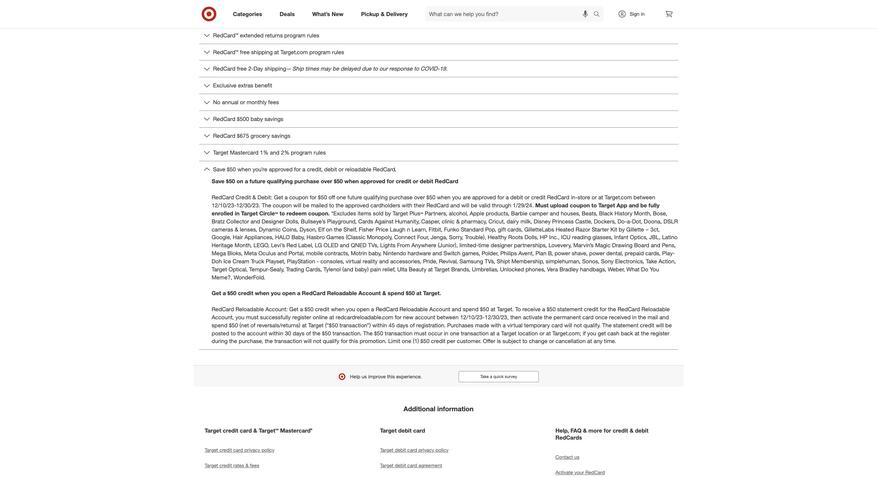 Task type: describe. For each thing, give the bounding box(es) containing it.
do
[[642, 266, 649, 273]]

returns
[[265, 32, 283, 39]]

card up target.com;
[[552, 322, 563, 329]]

lego,
[[254, 242, 270, 249]]

lg
[[315, 242, 322, 249]]

jbl,
[[650, 234, 661, 241]]

1 vertical spatial register
[[651, 330, 670, 337]]

sorry,
[[449, 234, 464, 241]]

one inside redcard credit & debit: get a coupon for $50 off one future qualifying purchase over $50 when you are approved for a debit or credit redcard in-store or at target.com between 12/10/23-12/30/23. the coupon will be mailed to the approved cardholders with their redcard and will be valid through 1/29/24.
[[337, 194, 346, 201]]

0 horizontal spatial tvs,
[[368, 242, 379, 249]]

at up offer
[[491, 330, 495, 337]]

target inside target credit card privacy policy link
[[205, 448, 218, 454]]

experience.
[[396, 374, 422, 380]]

or inside 'dropdown button'
[[339, 166, 344, 173]]

credit down the redcard.
[[396, 178, 411, 185]]

0 vertical spatial days
[[397, 322, 409, 329]]

in up per
[[444, 330, 449, 337]]

or right store
[[592, 194, 597, 201]]

time.
[[604, 338, 617, 345]]

alcohol,
[[449, 210, 468, 217]]

dyson,
[[300, 226, 317, 233]]

dental,
[[607, 250, 624, 257]]

& up the contact us link
[[630, 428, 634, 435]]

when down wonderfold.
[[255, 290, 270, 297]]

coupon up circle™
[[273, 202, 292, 209]]

successfully
[[260, 314, 291, 321]]

during
[[212, 338, 228, 345]]

appliances,
[[245, 234, 274, 241]]

1 horizontal spatial account
[[415, 314, 436, 321]]

promotion.
[[360, 338, 387, 345]]

and down levi's on the bottom
[[278, 250, 287, 257]]

0 vertical spatial cards,
[[508, 226, 523, 233]]

kit
[[611, 226, 618, 233]]

activate
[[523, 314, 543, 321]]

shipping inside 'dropdown button'
[[251, 49, 273, 56]]

0 vertical spatial register
[[292, 314, 311, 321]]

or up 1/29/24.
[[525, 194, 530, 201]]

will down mail
[[656, 322, 664, 329]]

will down 'are' at top right
[[462, 202, 470, 209]]

& right faq
[[583, 428, 587, 435]]

posted
[[212, 330, 229, 337]]

redcard down cards,
[[302, 290, 326, 297]]

for up the once
[[600, 306, 607, 313]]

lenses,
[[240, 226, 257, 233]]

reloadable up the "(net"
[[236, 306, 264, 313]]

target debit card agreement link
[[380, 459, 497, 474]]

& down relief,
[[383, 290, 386, 297]]

redcard reloadable account: get a $50 credit when you open a redcard reloadable account and spend $50 at target. to receive a $50 statement credit for the redcard reloadable account, you must successfully register online at redcardreloadable.com for new account between 12/10/23-12/30/23, then activate the permanent card once received in the mail and spend $50 (net of reversals/returns) at target ("$50 transaction") within 45 days of registration. purchases made with a virtual temporary card will not qualify. the statement credit will be posted to the account within 30 days of the $50 transaction. the $50 transaction must occur in one transaction at a target location or at target.com; if you get cash back at the register during the purchase, the transaction will not qualify for this promotion. limit one (1) $50 credit per customer. offer is subject to change or cancellation at any time.
[[212, 306, 672, 345]]

redeem
[[287, 210, 307, 217]]

target up target credit card privacy policy
[[205, 428, 221, 435]]

a right account:
[[300, 306, 303, 313]]

portal,
[[289, 250, 305, 257]]

when down reloadable
[[345, 178, 359, 185]]

in-
[[571, 194, 578, 201]]

the up temporary
[[544, 314, 552, 321]]

you're
[[253, 166, 267, 173]]

fitbit,
[[429, 226, 443, 233]]

19.
[[440, 65, 448, 72]]

be inside the must upload coupon to target app and be fully enrolled in target circle™ to redeem coupon.
[[641, 202, 647, 209]]

1 horizontal spatial statement
[[614, 322, 639, 329]]

occur
[[428, 330, 443, 337]]

*excludes items sold by target plus™ partners, alcohol, apple products, barbie camper and houses, beats, black history month, bose, bratz collector and designer dolls, bullseye's playground, cards against humanity, casper, clinic & pharmacy, cricut, dairy milk, disney princess castle, dockers, do-a-dot, doona, dslr cameras & lenses, dynamic coins, dyson, elf on the shelf, fisher price laugh n learn, fitbit, funko standard pop, gift cards, gillettelabs heated razor starter kit by gillette – 3ct, google, hair appliances, halo baby, hasbro games (classic monopoly, connect four, jenga, sorry, trouble), healthy roots dolls, hp inc., icu reading glasses, infant optics, jbl, latino heritage month, lego, levi's red label, lg oled and qned tvs, lights from anywhere (junior), limited-time designer partnerships, lovevery, marvin's magic drawing board and pens, mega bloks, meta oculus and portal, mobile contracts, motrin baby, nintendo hardware and switch games, polder, philips avent, plan b, power shave, power dental, prepaid cards, play- doh ice cream truck playset, playstation - consoles, virtual reality and accessories, pride, revival, samsung tvs, shipt membership, simplehuman, sonos, sony electronics, take action, target optical, tempur-sealy, trading cards, tylenol (and baby) pain relief, ulta beauty at target brands, umbrellas, unlocked phones, vera bradley handbags, weber, what do you meme?, wonderfold.
[[212, 210, 678, 281]]

target credit card privacy policy link
[[205, 443, 322, 459]]

search
[[591, 11, 607, 18]]

2 horizontal spatial the
[[603, 322, 612, 329]]

the down online
[[313, 330, 321, 337]]

at right reversals/returns)
[[302, 322, 307, 329]]

you right 'if'
[[588, 330, 597, 337]]

target debit card privacy policy link
[[380, 443, 497, 459]]

credit up target credit card privacy policy
[[223, 428, 238, 435]]

you inside redcard credit & debit: get a coupon for $50 off one future qualifying purchase over $50 when you are approved for a debit or credit redcard in-store or at target.com between 12/10/23-12/30/23. the coupon will be mailed to the approved cardholders with their redcard and will be valid through 1/29/24.
[[452, 194, 461, 201]]

for up 'mailed' at the top left
[[310, 194, 317, 201]]

items
[[358, 210, 372, 217]]

is
[[497, 338, 501, 345]]

credit up the once
[[584, 306, 599, 313]]

games,
[[462, 250, 480, 257]]

drawing
[[612, 242, 633, 249]]

plan
[[536, 250, 547, 257]]

bullseye's
[[301, 218, 326, 225]]

for inside help, faq & more for credit & debit redcards
[[604, 428, 612, 435]]

0 vertical spatial within
[[373, 322, 387, 329]]

savings for redcard $500 baby savings
[[265, 116, 284, 123]]

1 vertical spatial must
[[414, 330, 427, 337]]

sign
[[630, 11, 640, 17]]

to left the covid-
[[414, 65, 419, 72]]

redcard up partners,
[[427, 202, 449, 209]]

0 horizontal spatial purchase
[[295, 178, 319, 185]]

redcard inside 'link'
[[586, 470, 605, 476]]

philips
[[501, 250, 517, 257]]

1 vertical spatial get
[[212, 290, 221, 297]]

prepaid
[[625, 250, 644, 257]]

for up through
[[498, 194, 504, 201]]

any
[[594, 338, 603, 345]]

privacy for credit
[[245, 448, 260, 454]]

the inside *excludes items sold by target plus™ partners, alcohol, apple products, barbie camper and houses, beats, black history month, bose, bratz collector and designer dolls, bullseye's playground, cards against humanity, casper, clinic & pharmacy, cricut, dairy milk, disney princess castle, dockers, do-a-dot, doona, dslr cameras & lenses, dynamic coins, dyson, elf on the shelf, fisher price laugh n learn, fitbit, funko standard pop, gift cards, gillettelabs heated razor starter kit by gillette – 3ct, google, hair appliances, halo baby, hasbro games (classic monopoly, connect four, jenga, sorry, trouble), healthy roots dolls, hp inc., icu reading glasses, infant optics, jbl, latino heritage month, lego, levi's red label, lg oled and qned tvs, lights from anywhere (junior), limited-time designer partnerships, lovevery, marvin's magic drawing board and pens, mega bloks, meta oculus and portal, mobile contracts, motrin baby, nintendo hardware and switch games, polder, philips avent, plan b, power shave, power dental, prepaid cards, play- doh ice cream truck playset, playstation - consoles, virtual reality and accessories, pride, revival, samsung tvs, shipt membership, simplehuman, sonos, sony electronics, take action, target optical, tempur-sealy, trading cards, tylenol (and baby) pain relief, ulta beauty at target brands, umbrellas, unlocked phones, vera bradley handbags, weber, what do you meme?, wonderfold.
[[334, 226, 342, 233]]

partners,
[[425, 210, 448, 217]]

target inside target debit card privacy policy 'link'
[[380, 448, 394, 454]]

permanent
[[554, 314, 581, 321]]

to left "our"
[[373, 65, 378, 72]]

and up purchases at the bottom
[[452, 306, 462, 313]]

redcards
[[556, 435, 582, 442]]

us for help
[[362, 374, 367, 380]]

0 horizontal spatial future
[[250, 178, 266, 185]]

redcard up upload
[[547, 194, 570, 201]]

coupon up redeem
[[289, 194, 308, 201]]

playstation
[[287, 258, 315, 265]]

rules for redcard™ free shipping at target.com program rules
[[332, 49, 344, 56]]

location
[[518, 330, 538, 337]]

qualifying inside redcard credit & debit: get a coupon for $50 off one future qualifying purchase over $50 when you are approved for a debit or credit redcard in-store or at target.com between 12/10/23-12/30/23. the coupon will be mailed to the approved cardholders with their redcard and will be valid through 1/29/24.
[[364, 194, 388, 201]]

you up the "(net"
[[236, 314, 245, 321]]

0 vertical spatial qualifying
[[267, 178, 293, 185]]

1 horizontal spatial dolls,
[[525, 234, 539, 241]]

target mastercard 1% and 2% program rules
[[213, 149, 326, 156]]

gillettelabs
[[525, 226, 555, 233]]

products,
[[486, 210, 510, 217]]

or inside dropdown button
[[240, 99, 245, 106]]

—
[[286, 65, 291, 72]]

1 vertical spatial shipping
[[265, 65, 286, 72]]

additional
[[404, 405, 436, 414]]

target.com inside redcard™ free shipping at target.com program rules 'dropdown button'
[[281, 49, 308, 56]]

1 horizontal spatial by
[[619, 226, 625, 233]]

0 horizontal spatial transaction
[[274, 338, 302, 345]]

target down doh
[[212, 266, 227, 273]]

for inside 'dropdown button'
[[294, 166, 301, 173]]

2 vertical spatial the
[[363, 330, 373, 337]]

open inside the redcard reloadable account: get a $50 credit when you open a redcard reloadable account and spend $50 at target. to receive a $50 statement credit for the redcard reloadable account, you must successfully register online at redcardreloadable.com for new account between 12/10/23-12/30/23, then activate the permanent card once received in the mail and spend $50 (net of reversals/returns) at target ("$50 transaction") within 45 days of registration. purchases made with a virtual temporary card will not qualify. the statement credit will be posted to the account within 30 days of the $50 transaction. the $50 transaction must occur in one transaction at a target location or at target.com; if you get cash back at the register during the purchase, the transaction will not qualify for this promotion. limit one (1) $50 credit per customer. offer is subject to change or cancellation at any time.
[[357, 306, 370, 313]]

1 horizontal spatial of
[[306, 330, 311, 337]]

survey
[[505, 375, 517, 380]]

credit down wonderfold.
[[238, 290, 254, 297]]

privacy for debit
[[419, 448, 434, 454]]

0 horizontal spatial statement
[[558, 306, 583, 313]]

new
[[332, 10, 344, 17]]

target down online
[[308, 322, 324, 329]]

1 vertical spatial this
[[387, 374, 395, 380]]

a up redcardreloadable.com
[[371, 306, 374, 313]]

redcard up account, in the left bottom of the page
[[212, 306, 234, 313]]

hasbro
[[307, 234, 325, 241]]

when inside 'dropdown button'
[[238, 166, 251, 173]]

1 power from the left
[[555, 250, 571, 257]]

and up relief,
[[379, 258, 389, 265]]

the right purchase,
[[265, 338, 273, 345]]

registration.
[[416, 322, 446, 329]]

purchase,
[[239, 338, 263, 345]]

credit left "rates"
[[220, 463, 232, 469]]

will left 'qualify'
[[304, 338, 312, 345]]

reloadable down (and
[[327, 290, 357, 297]]

meme?,
[[212, 274, 232, 281]]

at up 12/30/23,
[[491, 306, 496, 313]]

and up pride,
[[433, 250, 442, 257]]

target down revival,
[[435, 266, 450, 273]]

you up redcardreloadable.com
[[346, 306, 355, 313]]

0 horizontal spatial open
[[282, 290, 296, 297]]

at down beauty
[[417, 290, 422, 297]]

valid
[[479, 202, 491, 209]]

approved up items
[[345, 202, 369, 209]]

credit down mail
[[640, 322, 655, 329]]

credit up 'target credit rates & fees'
[[220, 448, 232, 454]]

$675
[[237, 132, 249, 139]]

0 horizontal spatial not
[[313, 338, 321, 345]]

standard
[[461, 226, 484, 233]]

1 vertical spatial spend
[[463, 306, 479, 313]]

reloadable up mail
[[642, 306, 670, 313]]

milk,
[[521, 218, 532, 225]]

temporary
[[524, 322, 550, 329]]

and up lenses,
[[251, 218, 260, 225]]

a down 12/30/23,
[[503, 322, 506, 329]]

0 horizontal spatial account
[[247, 330, 267, 337]]

in right the received
[[633, 314, 637, 321]]

pharmacy,
[[462, 218, 487, 225]]

when inside the redcard reloadable account: get a $50 credit when you open a redcard reloadable account and spend $50 at target. to receive a $50 statement credit for the redcard reloadable account, you must successfully register online at redcardreloadable.com for new account between 12/10/23-12/30/23, then activate the permanent card once received in the mail and spend $50 (net of reversals/returns) at target ("$50 transaction") within 45 days of registration. purchases made with a virtual temporary card will not qualify. the statement credit will be posted to the account within 30 days of the $50 transaction. the $50 transaction must occur in one transaction at a target location or at target.com; if you get cash back at the register during the purchase, the transaction will not qualify for this promotion. limit one (1) $50 credit per customer. offer is subject to change or cancellation at any time.
[[331, 306, 345, 313]]

change
[[529, 338, 548, 345]]

fully
[[649, 202, 660, 209]]

redcard.
[[373, 166, 397, 173]]

lights
[[380, 242, 396, 249]]

at inside redcard credit & debit: get a coupon for $50 off one future qualifying purchase over $50 when you are approved for a debit or credit redcard in-store or at target.com between 12/10/23-12/30/23. the coupon will be mailed to the approved cardholders with their redcard and will be valid through 1/29/24.
[[599, 194, 603, 201]]

redcard credit & debit: get a coupon for $50 off one future qualifying purchase over $50 when you are approved for a debit or credit redcard in-store or at target.com between 12/10/23-12/30/23. the coupon will be mailed to the approved cardholders with their redcard and will be valid through 1/29/24.
[[212, 194, 656, 209]]

this inside the redcard reloadable account: get a $50 credit when you open a redcard reloadable account and spend $50 at target. to receive a $50 statement credit for the redcard reloadable account, you must successfully register online at redcardreloadable.com for new account between 12/10/23-12/30/23, then activate the permanent card once received in the mail and spend $50 (net of reversals/returns) at target ("$50 transaction") within 45 days of registration. purchases made with a virtual temporary card will not qualify. the statement credit will be posted to the account within 30 days of the $50 transaction. the $50 transaction must occur in one transaction at a target location or at target.com; if you get cash back at the register during the purchase, the transaction will not qualify for this promotion. limit one (1) $50 credit per customer. offer is subject to change or cancellation at any time.
[[349, 338, 358, 345]]

0 horizontal spatial of
[[251, 322, 256, 329]]

virtual inside *excludes items sold by target plus™ partners, alcohol, apple products, barbie camper and houses, beats, black history month, bose, bratz collector and designer dolls, bullseye's playground, cards against humanity, casper, clinic & pharmacy, cricut, dairy milk, disney princess castle, dockers, do-a-dot, doona, dslr cameras & lenses, dynamic coins, dyson, elf on the shelf, fisher price laugh n learn, fitbit, funko standard pop, gift cards, gillettelabs heated razor starter kit by gillette – 3ct, google, hair appliances, halo baby, hasbro games (classic monopoly, connect four, jenga, sorry, trouble), healthy roots dolls, hp inc., icu reading glasses, infant optics, jbl, latino heritage month, lego, levi's red label, lg oled and qned tvs, lights from anywhere (junior), limited-time designer partnerships, lovevery, marvin's magic drawing board and pens, mega bloks, meta oculus and portal, mobile contracts, motrin baby, nintendo hardware and switch games, polder, philips avent, plan b, power shave, power dental, prepaid cards, play- doh ice cream truck playset, playstation - consoles, virtual reality and accessories, pride, revival, samsung tvs, shipt membership, simplehuman, sonos, sony electronics, take action, target optical, tempur-sealy, trading cards, tylenol (and baby) pain relief, ulta beauty at target brands, umbrellas, unlocked phones, vera bradley handbags, weber, what do you meme?, wonderfold.
[[346, 258, 361, 265]]

get inside redcard credit & debit: get a coupon for $50 off one future qualifying purchase over $50 when you are approved for a debit or credit redcard in-store or at target.com between 12/10/23-12/30/23. the coupon will be mailed to the approved cardholders with their redcard and will be valid through 1/29/24.
[[274, 194, 283, 201]]

1 vertical spatial one
[[450, 330, 460, 337]]

limited-
[[460, 242, 479, 249]]

credit inside redcard credit & debit: get a coupon for $50 off one future qualifying purchase over $50 when you are approved for a debit or credit redcard in-store or at target.com between 12/10/23-12/30/23. the coupon will be mailed to the approved cardholders with their redcard and will be valid through 1/29/24.
[[532, 194, 546, 201]]

redcard up the received
[[618, 306, 640, 313]]

0 vertical spatial program
[[285, 32, 306, 39]]

and inside redcard credit & debit: get a coupon for $50 off one future qualifying purchase over $50 when you are approved for a debit or credit redcard in-store or at target.com between 12/10/23-12/30/23. the coupon will be mailed to the approved cardholders with their redcard and will be valid through 1/29/24.
[[451, 202, 460, 209]]

for left new
[[395, 314, 402, 321]]

be inside the redcard reloadable account: get a $50 credit when you open a redcard reloadable account and spend $50 at target. to receive a $50 statement credit for the redcard reloadable account, you must successfully register online at redcardreloadable.com for new account between 12/10/23-12/30/23, then activate the permanent card once received in the mail and spend $50 (net of reversals/returns) at target ("$50 transaction") within 45 days of registration. purchases made with a virtual temporary card will not qualify. the statement credit will be posted to the account within 30 days of the $50 transaction. the $50 transaction must occur in one transaction at a target location or at target.com; if you get cash back at the register during the purchase, the transaction will not qualify for this promotion. limit one (1) $50 credit per customer. offer is subject to change or cancellation at any time.
[[666, 322, 672, 329]]

circle™
[[259, 210, 278, 217]]

or up their
[[413, 178, 419, 185]]

cards
[[359, 218, 373, 225]]

with inside the redcard reloadable account: get a $50 credit when you open a redcard reloadable account and spend $50 at target. to receive a $50 statement credit for the redcard reloadable account, you must successfully register online at redcardreloadable.com for new account between 12/10/23-12/30/23, then activate the permanent card once received in the mail and spend $50 (net of reversals/returns) at target ("$50 transaction") within 45 days of registration. purchases made with a virtual temporary card will not qualify. the statement credit will be posted to the account within 30 days of the $50 transaction. the $50 transaction must occur in one transaction at a target location or at target.com; if you get cash back at the register during the purchase, the transaction will not qualify for this promotion. limit one (1) $50 credit per customer. offer is subject to change or cancellation at any time.
[[491, 322, 501, 329]]

0 vertical spatial by
[[385, 210, 391, 217]]

or up the change
[[540, 330, 545, 337]]

approved down the redcard.
[[361, 178, 386, 185]]

icu
[[561, 234, 571, 241]]

to down location
[[523, 338, 528, 345]]

target.com inside redcard credit & debit: get a coupon for $50 off one future qualifying purchase over $50 when you are approved for a debit or credit redcard in-store or at target.com between 12/10/23-12/30/23. the coupon will be mailed to the approved cardholders with their redcard and will be valid through 1/29/24.
[[605, 194, 632, 201]]

policy for credit
[[262, 448, 275, 454]]

2 horizontal spatial of
[[410, 322, 415, 329]]

0 vertical spatial month,
[[634, 210, 652, 217]]

extras
[[238, 82, 253, 89]]

sign in
[[630, 11, 645, 17]]

google,
[[212, 234, 231, 241]]

a up is
[[497, 330, 500, 337]]

between inside the redcard reloadable account: get a $50 credit when you open a redcard reloadable account and spend $50 at target. to receive a $50 statement credit for the redcard reloadable account, you must successfully register online at redcardreloadable.com for new account between 12/10/23-12/30/23, then activate the permanent card once received in the mail and spend $50 (net of reversals/returns) at target ("$50 transaction") within 45 days of registration. purchases made with a virtual temporary card will not qualify. the statement credit will be posted to the account within 30 days of the $50 transaction. the $50 transaction must occur in one transaction at a target location or at target.com; if you get cash back at the register during the purchase, the transaction will not qualify for this promotion. limit one (1) $50 credit per customer. offer is subject to change or cancellation at any time.
[[437, 314, 459, 321]]

per
[[447, 338, 456, 345]]

free for redcard™
[[240, 49, 250, 56]]

1 horizontal spatial spend
[[388, 290, 404, 297]]

at up ("$50
[[330, 314, 334, 321]]

the inside redcard credit & debit: get a coupon for $50 off one future qualifying purchase over $50 when you are approved for a debit or credit redcard in-store or at target.com between 12/10/23-12/30/23. the coupon will be mailed to the approved cardholders with their redcard and will be valid through 1/29/24.
[[336, 202, 344, 209]]

target up target debit card privacy policy
[[380, 428, 397, 435]]

for down transaction.
[[341, 338, 348, 345]]

will up redeem
[[294, 202, 302, 209]]

qualify
[[323, 338, 340, 345]]

target debit card privacy policy
[[380, 448, 449, 454]]

approved up valid
[[473, 194, 496, 201]]

30
[[285, 330, 291, 337]]

redcard up enrolled
[[212, 194, 234, 201]]

and down upload
[[550, 210, 560, 217]]

target inside target mastercard 1% and 2% program rules dropdown button
[[213, 149, 229, 156]]

hp
[[540, 234, 548, 241]]

reversals/returns)
[[257, 322, 301, 329]]

12/10/23- inside the redcard reloadable account: get a $50 credit when you open a redcard reloadable account and spend $50 at target. to receive a $50 statement credit for the redcard reloadable account, you must successfully register online at redcardreloadable.com for new account between 12/10/23-12/30/23, then activate the permanent card once received in the mail and spend $50 (net of reversals/returns) at target ("$50 transaction") within 45 days of registration. purchases made with a virtual temporary card will not qualify. the statement credit will be posted to the account within 30 days of the $50 transaction. the $50 transaction must occur in one transaction at a target location or at target.com; if you get cash back at the register during the purchase, the transaction will not qualify for this promotion. limit one (1) $50 credit per customer. offer is subject to change or cancellation at any time.
[[460, 314, 485, 321]]

0 vertical spatial on
[[237, 178, 243, 185]]

credit inside help, faq & more for credit & debit redcards
[[613, 428, 629, 435]]

princess
[[553, 218, 574, 225]]

a down trading
[[297, 290, 301, 297]]

delivery
[[386, 10, 408, 17]]

a right receive
[[542, 306, 545, 313]]

baby,
[[292, 234, 305, 241]]

redcard down save $50 when you're approved for a credit, debit or reloadable redcard. 'dropdown button'
[[435, 178, 459, 185]]

exclusive
[[213, 82, 237, 89]]

future inside redcard credit & debit: get a coupon for $50 off one future qualifying purchase over $50 when you are approved for a debit or credit redcard in-store or at target.com between 12/10/23-12/30/23. the coupon will be mailed to the approved cardholders with their redcard and will be valid through 1/29/24.
[[348, 194, 362, 201]]

gillette
[[627, 226, 644, 233]]

& down alcohol,
[[456, 218, 460, 225]]

received
[[610, 314, 631, 321]]

a up credit
[[245, 178, 248, 185]]

playground,
[[327, 218, 357, 225]]

debit inside 'dropdown button'
[[324, 166, 337, 173]]

the left mail
[[638, 314, 646, 321]]

0 horizontal spatial dolls,
[[286, 218, 299, 225]]

sony
[[601, 258, 614, 265]]

credit down occur
[[431, 338, 446, 345]]

target. inside the redcard reloadable account: get a $50 credit when you open a redcard reloadable account and spend $50 at target. to receive a $50 statement credit for the redcard reloadable account, you must successfully register online at redcardreloadable.com for new account between 12/10/23-12/30/23, then activate the permanent card once received in the mail and spend $50 (net of reversals/returns) at target ("$50 transaction") within 45 days of registration. purchases made with a virtual temporary card will not qualify. the statement credit will be posted to the account within 30 days of the $50 transaction. the $50 transaction must occur in one transaction at a target location or at target.com; if you get cash back at the register during the purchase, the transaction will not qualify for this promotion. limit one (1) $50 credit per customer. offer is subject to change or cancellation at any time.
[[497, 306, 514, 313]]

account inside the redcard reloadable account: get a $50 credit when you open a redcard reloadable account and spend $50 at target. to receive a $50 statement credit for the redcard reloadable account, you must successfully register online at redcardreloadable.com for new account between 12/10/23-12/30/23, then activate the permanent card once received in the mail and spend $50 (net of reversals/returns) at target ("$50 transaction") within 45 days of registration. purchases made with a virtual temporary card will not qualify. the statement credit will be posted to the account within 30 days of the $50 transaction. the $50 transaction must occur in one transaction at a target location or at target.com; if you get cash back at the register during the purchase, the transaction will not qualify for this promotion. limit one (1) $50 credit per customer. offer is subject to change or cancellation at any time.
[[430, 306, 450, 313]]

& down collector
[[235, 226, 238, 233]]

1 horizontal spatial transaction
[[385, 330, 413, 337]]

credit up online
[[315, 306, 330, 313]]

target up subject
[[501, 330, 517, 337]]

to up designer
[[280, 210, 285, 217]]



Task type: vqa. For each thing, say whether or not it's contained in the screenshot.
The to the middle
yes



Task type: locate. For each thing, give the bounding box(es) containing it.
power down the "magic"
[[590, 250, 605, 257]]

days down new
[[397, 322, 409, 329]]

barbie
[[511, 210, 528, 217]]

get down meme?,
[[212, 290, 221, 297]]

reading
[[572, 234, 591, 241]]

$50 inside 'dropdown button'
[[227, 166, 236, 173]]

policy inside 'link'
[[436, 448, 449, 454]]

0 vertical spatial rules
[[307, 32, 319, 39]]

0 horizontal spatial account
[[359, 290, 381, 297]]

1 vertical spatial cards,
[[646, 250, 661, 257]]

brands,
[[451, 266, 471, 273]]

tvs, up baby,
[[368, 242, 379, 249]]

at down pride,
[[428, 266, 433, 273]]

approved down 2%
[[269, 166, 293, 173]]

receive
[[523, 306, 541, 313]]

power up simplehuman,
[[555, 250, 571, 257]]

target credit card & target™ mastercard®
[[205, 428, 312, 435]]

free up 2-
[[240, 49, 250, 56]]

b,
[[548, 250, 553, 257]]

card inside 'link'
[[408, 448, 417, 454]]

virtual inside the redcard reloadable account: get a $50 credit when you open a redcard reloadable account and spend $50 at target. to receive a $50 statement credit for the redcard reloadable account, you must successfully register online at redcardreloadable.com for new account between 12/10/23-12/30/23, then activate the permanent card once received in the mail and spend $50 (net of reversals/returns) at target ("$50 transaction") within 45 days of registration. purchases made with a virtual temporary card will not qualify. the statement credit will be posted to the account within 30 days of the $50 transaction. the $50 transaction must occur in one transaction at a target location or at target.com; if you get cash back at the register during the purchase, the transaction will not qualify for this promotion. limit one (1) $50 credit per customer. offer is subject to change or cancellation at any time.
[[508, 322, 523, 329]]

0 horizontal spatial 12/10/23-
[[212, 202, 236, 209]]

card up qualify.
[[583, 314, 594, 321]]

1 horizontal spatial purchase
[[390, 194, 413, 201]]

camper
[[529, 210, 549, 217]]

1 horizontal spatial power
[[590, 250, 605, 257]]

redcard™ for redcard™ extended returns program rules
[[213, 32, 239, 39]]

register
[[292, 314, 311, 321], [651, 330, 670, 337]]

and inside dropdown button
[[270, 149, 280, 156]]

statement up the permanent
[[558, 306, 583, 313]]

what's new link
[[306, 6, 353, 22]]

handbags,
[[580, 266, 607, 273]]

3ct,
[[651, 226, 660, 233]]

free for redcard
[[237, 65, 247, 72]]

meta
[[244, 250, 257, 257]]

dolls, up partnerships,
[[525, 234, 539, 241]]

2 privacy from the left
[[419, 448, 434, 454]]

1 horizontal spatial target.
[[497, 306, 514, 313]]

0 vertical spatial redcard™
[[213, 32, 239, 39]]

us right help
[[362, 374, 367, 380]]

policy up target debit card agreement link
[[436, 448, 449, 454]]

account
[[415, 314, 436, 321], [247, 330, 267, 337]]

0 vertical spatial us
[[362, 374, 367, 380]]

fees inside target credit rates & fees link
[[250, 463, 259, 469]]

contracts,
[[325, 250, 349, 257]]

0 horizontal spatial spend
[[212, 322, 228, 329]]

0 vertical spatial the
[[262, 202, 271, 209]]

when inside redcard credit & debit: get a coupon for $50 off one future qualifying purchase over $50 when you are approved for a debit or credit redcard in-store or at target.com between 12/10/23-12/30/23. the coupon will be mailed to the approved cardholders with their redcard and will be valid through 1/29/24.
[[437, 194, 451, 201]]

card for target debit card privacy policy
[[408, 448, 417, 454]]

0 horizontal spatial within
[[269, 330, 284, 337]]

target.com up ship
[[281, 49, 308, 56]]

(and
[[343, 266, 354, 273]]

take inside button
[[481, 375, 489, 380]]

1 vertical spatial us
[[575, 455, 580, 461]]

latino
[[662, 234, 678, 241]]

2%
[[281, 149, 290, 156]]

categories
[[233, 10, 262, 17]]

0 vertical spatial spend
[[388, 290, 404, 297]]

2 policy from the left
[[436, 448, 449, 454]]

redcard inside dropdown button
[[213, 132, 236, 139]]

you up account:
[[271, 290, 281, 297]]

hardware
[[408, 250, 431, 257]]

fisher
[[359, 226, 374, 233]]

spend down ulta
[[388, 290, 404, 297]]

debit inside help, faq & more for credit & debit redcards
[[635, 428, 649, 435]]

at inside *excludes items sold by target plus™ partners, alcohol, apple products, barbie camper and houses, beats, black history month, bose, bratz collector and designer dolls, bullseye's playground, cards against humanity, casper, clinic & pharmacy, cricut, dairy milk, disney princess castle, dockers, do-a-dot, doona, dslr cameras & lenses, dynamic coins, dyson, elf on the shelf, fisher price laugh n learn, fitbit, funko standard pop, gift cards, gillettelabs heated razor starter kit by gillette – 3ct, google, hair appliances, halo baby, hasbro games (classic monopoly, connect four, jenga, sorry, trouble), healthy roots dolls, hp inc., icu reading glasses, infant optics, jbl, latino heritage month, lego, levi's red label, lg oled and qned tvs, lights from anywhere (junior), limited-time designer partnerships, lovevery, marvin's magic drawing board and pens, mega bloks, meta oculus and portal, mobile contracts, motrin baby, nintendo hardware and switch games, polder, philips avent, plan b, power shave, power dental, prepaid cards, play- doh ice cream truck playset, playstation - consoles, virtual reality and accessories, pride, revival, samsung tvs, shipt membership, simplehuman, sonos, sony electronics, take action, target optical, tempur-sealy, trading cards, tylenol (and baby) pain relief, ulta beauty at target brands, umbrellas, unlocked phones, vera bradley handbags, weber, what do you meme?, wonderfold.
[[428, 266, 433, 273]]

healthy
[[488, 234, 507, 241]]

card for target debit card
[[413, 428, 425, 435]]

0 vertical spatial tvs,
[[368, 242, 379, 249]]

and right app at the top of the page
[[629, 202, 639, 209]]

at left any
[[588, 338, 592, 345]]

save $50 on a future qualifying purchase over $50 when approved for credit or debit redcard
[[212, 178, 459, 185]]

program right returns on the top
[[285, 32, 306, 39]]

target down 12/30/23.
[[241, 210, 258, 217]]

-
[[317, 258, 319, 265]]

1 horizontal spatial cards,
[[646, 250, 661, 257]]

back
[[621, 330, 634, 337]]

this right improve
[[387, 374, 395, 380]]

0 horizontal spatial the
[[262, 202, 271, 209]]

program right 2%
[[291, 149, 312, 156]]

0 horizontal spatial on
[[237, 178, 243, 185]]

heated
[[556, 226, 574, 233]]

the up get
[[603, 322, 612, 329]]

must upload coupon to target app and be fully enrolled in target circle™ to redeem coupon.
[[212, 202, 660, 217]]

a left credit,
[[303, 166, 306, 173]]

0 vertical spatial target.
[[423, 290, 441, 297]]

target inside target debit card agreement link
[[380, 463, 394, 469]]

0 horizontal spatial by
[[385, 210, 391, 217]]

0 horizontal spatial over
[[321, 178, 333, 185]]

within
[[373, 322, 387, 329], [269, 330, 284, 337]]

additional information
[[404, 405, 474, 414]]

made
[[475, 322, 490, 329]]

and right mail
[[660, 314, 669, 321]]

& right pickup
[[381, 10, 385, 17]]

redcard™ free shipping at target.com program rules
[[213, 49, 344, 56]]

revival,
[[439, 258, 458, 265]]

program for target.com
[[310, 49, 331, 56]]

1 horizontal spatial fees
[[268, 99, 279, 106]]

doona,
[[644, 218, 662, 225]]

1 horizontal spatial get
[[274, 194, 283, 201]]

target down target debit card privacy policy
[[380, 463, 394, 469]]

approved inside 'dropdown button'
[[269, 166, 293, 173]]

a down meme?,
[[223, 290, 226, 297]]

a up redeem
[[285, 194, 288, 201]]

0 vertical spatial savings
[[265, 116, 284, 123]]

0 vertical spatial future
[[250, 178, 266, 185]]

coupon inside the must upload coupon to target app and be fully enrolled in target circle™ to redeem coupon.
[[570, 202, 590, 209]]

12/30/23.
[[236, 202, 260, 209]]

offer
[[483, 338, 496, 345]]

get inside the redcard reloadable account: get a $50 credit when you open a redcard reloadable account and spend $50 at target. to receive a $50 statement credit for the redcard reloadable account, you must successfully register online at redcardreloadable.com for new account between 12/10/23-12/30/23, then activate the permanent card once received in the mail and spend $50 (net of reversals/returns) at target ("$50 transaction") within 45 days of registration. purchases made with a virtual temporary card will not qualify. the statement credit will be posted to the account within 30 days of the $50 transaction. the $50 transaction must occur in one transaction at a target location or at target.com; if you get cash back at the register during the purchase, the transaction will not qualify for this promotion. limit one (1) $50 credit per customer. offer is subject to change or cancellation at any time.
[[290, 306, 299, 313]]

four,
[[417, 234, 429, 241]]

account
[[359, 290, 381, 297], [430, 306, 450, 313]]

1 horizontal spatial tvs,
[[485, 258, 496, 265]]

extended
[[240, 32, 264, 39]]

debit
[[324, 166, 337, 173], [420, 178, 433, 185], [511, 194, 523, 201], [398, 428, 412, 435], [635, 428, 649, 435], [395, 448, 406, 454], [395, 463, 406, 469]]

policy up target credit rates & fees link
[[262, 448, 275, 454]]

savings up 2%
[[272, 132, 291, 139]]

target debit card
[[380, 428, 425, 435]]

by down cardholders
[[385, 210, 391, 217]]

card for target credit card & target™ mastercard®
[[240, 428, 252, 435]]

coupon down store
[[570, 202, 590, 209]]

account up redcardreloadable.com
[[359, 290, 381, 297]]

to inside redcard credit & debit: get a coupon for $50 off one future qualifying purchase over $50 when you are approved for a debit or credit redcard in-store or at target.com between 12/10/23-12/30/23. the coupon will be mailed to the approved cardholders with their redcard and will be valid through 1/29/24.
[[329, 202, 334, 209]]

1 vertical spatial tvs,
[[485, 258, 496, 265]]

one up per
[[450, 330, 460, 337]]

1 horizontal spatial policy
[[436, 448, 449, 454]]

you
[[650, 266, 659, 273]]

1 vertical spatial account
[[430, 306, 450, 313]]

0 vertical spatial between
[[634, 194, 656, 201]]

fees for no annual or monthly fees
[[268, 99, 279, 106]]

0 horizontal spatial between
[[437, 314, 459, 321]]

redcard™ for redcard™ free shipping at target.com program rules
[[213, 49, 239, 56]]

0 vertical spatial save
[[213, 166, 225, 173]]

1 vertical spatial dolls,
[[525, 234, 539, 241]]

1 vertical spatial statement
[[614, 322, 639, 329]]

the down mail
[[641, 330, 649, 337]]

2 redcard™ from the top
[[213, 49, 239, 56]]

redcard™ up the exclusive
[[213, 49, 239, 56]]

1 vertical spatial future
[[348, 194, 362, 201]]

or up save $50 on a future qualifying purchase over $50 when approved for credit or debit redcard
[[339, 166, 344, 173]]

magic
[[596, 242, 611, 249]]

1 horizontal spatial within
[[373, 322, 387, 329]]

the up the received
[[609, 306, 616, 313]]

save inside save $50 when you're approved for a credit, debit or reloadable redcard. 'dropdown button'
[[213, 166, 225, 173]]

take inside *excludes items sold by target plus™ partners, alcohol, apple products, barbie camper and houses, beats, black history month, bose, bratz collector and designer dolls, bullseye's playground, cards against humanity, casper, clinic & pharmacy, cricut, dairy milk, disney princess castle, dockers, do-a-dot, doona, dslr cameras & lenses, dynamic coins, dyson, elf on the shelf, fisher price laugh n learn, fitbit, funko standard pop, gift cards, gillettelabs heated razor starter kit by gillette – 3ct, google, hair appliances, halo baby, hasbro games (classic monopoly, connect four, jenga, sorry, trouble), healthy roots dolls, hp inc., icu reading glasses, infant optics, jbl, latino heritage month, lego, levi's red label, lg oled and qned tvs, lights from anywhere (junior), limited-time designer partnerships, lovevery, marvin's magic drawing board and pens, mega bloks, meta oculus and portal, mobile contracts, motrin baby, nintendo hardware and switch games, polder, philips avent, plan b, power shave, power dental, prepaid cards, play- doh ice cream truck playset, playstation - consoles, virtual reality and accessories, pride, revival, samsung tvs, shipt membership, simplehuman, sonos, sony electronics, take action, target optical, tempur-sealy, trading cards, tylenol (and baby) pain relief, ulta beauty at target brands, umbrellas, unlocked phones, vera bradley handbags, weber, what do you meme?, wonderfold.
[[646, 258, 657, 265]]

0 vertical spatial open
[[282, 290, 296, 297]]

0 horizontal spatial target.com
[[281, 49, 308, 56]]

playset,
[[266, 258, 286, 265]]

1 horizontal spatial take
[[646, 258, 657, 265]]

savings inside dropdown button
[[272, 132, 291, 139]]

transaction down 30
[[274, 338, 302, 345]]

of down new
[[410, 322, 415, 329]]

rules inside 'dropdown button'
[[332, 49, 344, 56]]

1 vertical spatial virtual
[[508, 322, 523, 329]]

0 horizontal spatial days
[[293, 330, 305, 337]]

and inside the must upload coupon to target app and be fully enrolled in target circle™ to redeem coupon.
[[629, 202, 639, 209]]

1 vertical spatial rules
[[332, 49, 344, 56]]

2 vertical spatial one
[[402, 338, 412, 345]]

redcard™ inside dropdown button
[[213, 32, 239, 39]]

monthly
[[247, 99, 267, 106]]

dot,
[[632, 218, 643, 225]]

save for save $50 on a future qualifying purchase over $50 when approved for credit or debit redcard
[[212, 178, 225, 185]]

card for target credit card privacy policy
[[233, 448, 243, 454]]

register left online
[[292, 314, 311, 321]]

and right 1%
[[270, 149, 280, 156]]

games
[[327, 234, 344, 241]]

on inside *excludes items sold by target plus™ partners, alcohol, apple products, barbie camper and houses, beats, black history month, bose, bratz collector and designer dolls, bullseye's playground, cards against humanity, casper, clinic & pharmacy, cricut, dairy milk, disney princess castle, dockers, do-a-dot, doona, dslr cameras & lenses, dynamic coins, dyson, elf on the shelf, fisher price laugh n learn, fitbit, funko standard pop, gift cards, gillettelabs heated razor starter kit by gillette – 3ct, google, hair appliances, halo baby, hasbro games (classic monopoly, connect four, jenga, sorry, trouble), healthy roots dolls, hp inc., icu reading glasses, infant optics, jbl, latino heritage month, lego, levi's red label, lg oled and qned tvs, lights from anywhere (junior), limited-time designer partnerships, lovevery, marvin's magic drawing board and pens, mega bloks, meta oculus and portal, mobile contracts, motrin baby, nintendo hardware and switch games, polder, philips avent, plan b, power shave, power dental, prepaid cards, play- doh ice cream truck playset, playstation - consoles, virtual reality and accessories, pride, revival, samsung tvs, shipt membership, simplehuman, sonos, sony electronics, take action, target optical, tempur-sealy, trading cards, tylenol (and baby) pain relief, ulta beauty at target brands, umbrellas, unlocked phones, vera bradley handbags, weber, what do you meme?, wonderfold.
[[326, 226, 333, 233]]

pop,
[[485, 226, 497, 233]]

the down the "(net"
[[237, 330, 245, 337]]

0 horizontal spatial us
[[362, 374, 367, 380]]

(1)
[[413, 338, 419, 345]]

policy for debit
[[436, 448, 449, 454]]

redcard™
[[213, 32, 239, 39], [213, 49, 239, 56]]

card for target debit card agreement
[[408, 463, 417, 469]]

redcard inside "dropdown button"
[[213, 116, 236, 123]]

privacy up agreement
[[419, 448, 434, 454]]

take a quick survey
[[481, 375, 517, 380]]

nintendo
[[383, 250, 406, 257]]

1 vertical spatial within
[[269, 330, 284, 337]]

1 horizontal spatial days
[[397, 322, 409, 329]]

at inside 'dropdown button'
[[274, 49, 279, 56]]

1 horizontal spatial privacy
[[419, 448, 434, 454]]

program for 2%
[[291, 149, 312, 156]]

& inside redcard credit & debit: get a coupon for $50 off one future qualifying purchase over $50 when you are approved for a debit or credit redcard in-store or at target.com between 12/10/23-12/30/23. the coupon will be mailed to the approved cardholders with their redcard and will be valid through 1/29/24.
[[253, 194, 256, 201]]

0 horizontal spatial month,
[[235, 242, 252, 249]]

1 horizontal spatial target.com
[[605, 194, 632, 201]]

fees right "rates"
[[250, 463, 259, 469]]

pride,
[[423, 258, 438, 265]]

beats,
[[582, 210, 598, 217]]

0 horizontal spatial with
[[402, 202, 412, 209]]

the inside redcard credit & debit: get a coupon for $50 off one future qualifying purchase over $50 when you are approved for a debit or credit redcard in-store or at target.com between 12/10/23-12/30/23. the coupon will be mailed to the approved cardholders with their redcard and will be valid through 1/29/24.
[[262, 202, 271, 209]]

cards,
[[508, 226, 523, 233], [646, 250, 661, 257]]

2 horizontal spatial spend
[[463, 306, 479, 313]]

0 horizontal spatial get
[[212, 290, 221, 297]]

days right 30
[[293, 330, 305, 337]]

target. down beauty
[[423, 290, 441, 297]]

1 redcard™ from the top
[[213, 32, 239, 39]]

at up 'black'
[[599, 194, 603, 201]]

savings for redcard $675 grocery savings
[[272, 132, 291, 139]]

0 vertical spatial account
[[359, 290, 381, 297]]

redcard up the exclusive
[[213, 65, 236, 72]]

0 vertical spatial fees
[[268, 99, 279, 106]]

1 horizontal spatial one
[[402, 338, 412, 345]]

0 horizontal spatial target.
[[423, 290, 441, 297]]

2 horizontal spatial one
[[450, 330, 460, 337]]

("$50
[[325, 322, 338, 329]]

covid-
[[421, 65, 440, 72]]

rules down the what's
[[307, 32, 319, 39]]

redcard
[[213, 65, 236, 72], [213, 116, 236, 123], [213, 132, 236, 139], [435, 178, 459, 185], [212, 194, 234, 201], [547, 194, 570, 201], [427, 202, 449, 209], [302, 290, 326, 297], [212, 306, 234, 313], [376, 306, 398, 313], [618, 306, 640, 313], [586, 470, 605, 476]]

response
[[389, 65, 413, 72]]

1 policy from the left
[[262, 448, 275, 454]]

future
[[250, 178, 266, 185], [348, 194, 362, 201]]

cricut,
[[489, 218, 505, 225]]

for right more
[[604, 428, 612, 435]]

privacy inside 'link'
[[419, 448, 434, 454]]

learn,
[[412, 226, 427, 233]]

0 horizontal spatial one
[[337, 194, 346, 201]]

1 vertical spatial month,
[[235, 242, 252, 249]]

with up plus™
[[402, 202, 412, 209]]

redcard™ inside 'dropdown button'
[[213, 49, 239, 56]]

from
[[397, 242, 410, 249]]

savings inside "dropdown button"
[[265, 116, 284, 123]]

or
[[240, 99, 245, 106], [339, 166, 344, 173], [413, 178, 419, 185], [525, 194, 530, 201], [592, 194, 597, 201], [540, 330, 545, 337], [549, 338, 554, 345]]

1 vertical spatial program
[[310, 49, 331, 56]]

1 horizontal spatial with
[[491, 322, 501, 329]]

at up the change
[[546, 330, 551, 337]]

2 power from the left
[[590, 250, 605, 257]]

save for save $50 when you're approved for a credit, debit or reloadable redcard.
[[213, 166, 225, 173]]

in inside the must upload coupon to target app and be fully enrolled in target circle™ to redeem coupon.
[[235, 210, 240, 217]]

1 vertical spatial open
[[357, 306, 370, 313]]

fees for target credit rates & fees
[[250, 463, 259, 469]]

2 vertical spatial spend
[[212, 322, 228, 329]]

us for contact
[[575, 455, 580, 461]]

shipt
[[497, 258, 510, 265]]

purchase inside redcard credit & debit: get a coupon for $50 off one future qualifying purchase over $50 when you are approved for a debit or credit redcard in-store or at target.com between 12/10/23-12/30/23. the coupon will be mailed to the approved cardholders with their redcard and will be valid through 1/29/24.
[[390, 194, 413, 201]]

target inside target credit rates & fees link
[[205, 463, 218, 469]]

1 vertical spatial with
[[491, 322, 501, 329]]

on right 'elf' on the left top of the page
[[326, 226, 333, 233]]

0 horizontal spatial cards,
[[508, 226, 523, 233]]

1 privacy from the left
[[245, 448, 260, 454]]

credit,
[[307, 166, 323, 173]]

a up through
[[506, 194, 509, 201]]

in right sign
[[641, 11, 645, 17]]

0 vertical spatial take
[[646, 258, 657, 265]]

one left (1)
[[402, 338, 412, 345]]

a inside button
[[490, 375, 493, 380]]

save $50 when you're approved for a credit, debit or reloadable redcard.
[[213, 166, 397, 173]]

2 vertical spatial program
[[291, 149, 312, 156]]

fees inside no annual or monthly fees dropdown button
[[268, 99, 279, 106]]

1 vertical spatial fees
[[250, 463, 259, 469]]

1 vertical spatial the
[[603, 322, 612, 329]]

what's
[[312, 10, 330, 17]]

0 vertical spatial with
[[402, 202, 412, 209]]

& up 12/30/23.
[[253, 194, 256, 201]]

0 vertical spatial must
[[246, 314, 259, 321]]

at down returns on the top
[[274, 49, 279, 56]]

no annual or monthly fees button
[[199, 94, 678, 111]]

1 horizontal spatial this
[[387, 374, 395, 380]]

shelf,
[[344, 226, 357, 233]]

categories link
[[227, 6, 271, 22]]

glasses,
[[593, 234, 613, 241]]

future down you're
[[250, 178, 266, 185]]

shave,
[[572, 250, 588, 257]]

0 horizontal spatial must
[[246, 314, 259, 321]]

dolls, up coins,
[[286, 218, 299, 225]]

history
[[615, 210, 633, 217]]

debit inside redcard credit & debit: get a coupon for $50 off one future qualifying purchase over $50 when you are approved for a debit or credit redcard in-store or at target.com between 12/10/23-12/30/23. the coupon will be mailed to the approved cardholders with their redcard and will be valid through 1/29/24.
[[511, 194, 523, 201]]

spend up posted
[[212, 322, 228, 329]]

& inside target credit rates & fees link
[[246, 463, 249, 469]]

and down the jbl,
[[651, 242, 661, 249]]

time
[[479, 242, 489, 249]]

over inside redcard credit & debit: get a coupon for $50 off one future qualifying purchase over $50 when you are approved for a debit or credit redcard in-store or at target.com between 12/10/23-12/30/23. the coupon will be mailed to the approved cardholders with their redcard and will be valid through 1/29/24.
[[414, 194, 425, 201]]

qualifying
[[267, 178, 293, 185], [364, 194, 388, 201]]

take left quick
[[481, 375, 489, 380]]

1 vertical spatial between
[[437, 314, 459, 321]]

a inside 'dropdown button'
[[303, 166, 306, 173]]

our
[[380, 65, 388, 72]]

between inside redcard credit & debit: get a coupon for $50 off one future qualifying purchase over $50 when you are approved for a debit or credit redcard in-store or at target.com between 12/10/23-12/30/23. the coupon will be mailed to the approved cardholders with their redcard and will be valid through 1/29/24.
[[634, 194, 656, 201]]

1 vertical spatial 12/10/23-
[[460, 314, 485, 321]]

2 horizontal spatial transaction
[[461, 330, 489, 337]]

at right back
[[635, 330, 640, 337]]

redcard free 2-day shipping — ship times may be delayed due to our response to covid-19.
[[213, 65, 448, 72]]

collector
[[227, 218, 249, 225]]

1 vertical spatial over
[[414, 194, 425, 201]]

redcard $500 baby savings button
[[199, 111, 678, 127]]

the down the 'debit:'
[[262, 202, 271, 209]]

to right posted
[[231, 330, 236, 337]]

0 vertical spatial not
[[574, 322, 582, 329]]

with inside redcard credit & debit: get a coupon for $50 off one future qualifying purchase over $50 when you are approved for a debit or credit redcard in-store or at target.com between 12/10/23-12/30/23. the coupon will be mailed to the approved cardholders with their redcard and will be valid through 1/29/24.
[[402, 202, 412, 209]]

free inside 'dropdown button'
[[240, 49, 250, 56]]

credit up must
[[532, 194, 546, 201]]

target up 'black'
[[599, 202, 615, 209]]

electronics,
[[616, 258, 645, 265]]

1 horizontal spatial us
[[575, 455, 580, 461]]

0 vertical spatial over
[[321, 178, 333, 185]]

target credit rates & fees link
[[205, 459, 322, 474]]

target up humanity, at the left top of page
[[393, 210, 408, 217]]

0 horizontal spatial register
[[292, 314, 311, 321]]

the up *excludes
[[336, 202, 344, 209]]

target.com up app at the top of the page
[[605, 194, 632, 201]]

designer
[[262, 218, 284, 225]]

0 vertical spatial one
[[337, 194, 346, 201]]

redcard up 45
[[376, 306, 398, 313]]

app
[[617, 202, 628, 209]]

&
[[381, 10, 385, 17], [253, 194, 256, 201], [456, 218, 460, 225], [235, 226, 238, 233], [383, 290, 386, 297], [254, 428, 257, 435], [583, 428, 587, 435], [630, 428, 634, 435], [246, 463, 249, 469]]

reloadable up new
[[400, 306, 428, 313]]

when up ("$50
[[331, 306, 345, 313]]

& left target™ on the bottom left of page
[[254, 428, 257, 435]]

upload
[[550, 202, 569, 209]]

0 horizontal spatial fees
[[250, 463, 259, 469]]

What can we help you find? suggestions appear below search field
[[425, 6, 595, 22]]

1 vertical spatial days
[[293, 330, 305, 337]]

board
[[635, 242, 650, 249]]

& inside pickup & delivery link
[[381, 10, 385, 17]]

debit inside 'link'
[[395, 448, 406, 454]]

1 horizontal spatial not
[[574, 322, 582, 329]]

1 vertical spatial redcard™
[[213, 49, 239, 56]]

rules for target mastercard 1% and 2% program rules
[[314, 149, 326, 156]]

12/10/23- inside redcard credit & debit: get a coupon for $50 off one future qualifying purchase over $50 when you are approved for a debit or credit redcard in-store or at target.com between 12/10/23-12/30/23. the coupon will be mailed to the approved cardholders with their redcard and will be valid through 1/29/24.
[[212, 202, 236, 209]]

1 horizontal spatial future
[[348, 194, 362, 201]]

(net
[[240, 322, 249, 329]]

once
[[596, 314, 608, 321]]

for
[[294, 166, 301, 173], [387, 178, 394, 185], [310, 194, 317, 201], [498, 194, 504, 201], [600, 306, 607, 313], [395, 314, 402, 321], [341, 338, 348, 345], [604, 428, 612, 435]]

program inside 'dropdown button'
[[310, 49, 331, 56]]

of right the "(net"
[[251, 322, 256, 329]]



